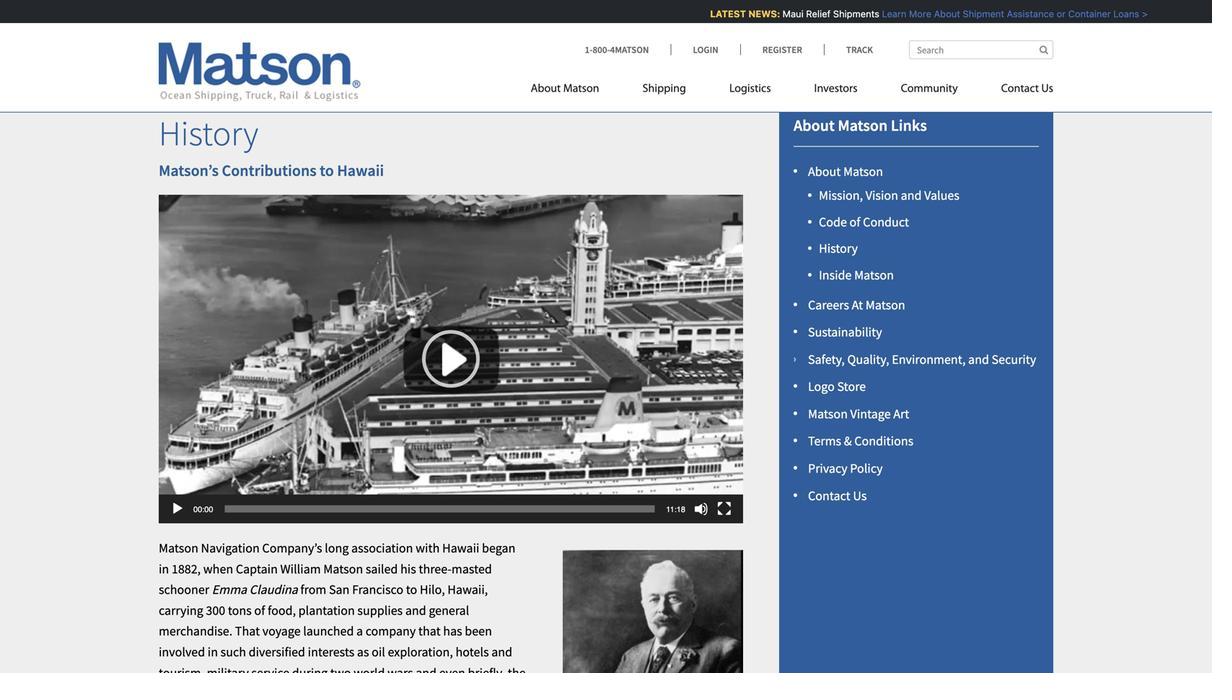 Task type: describe. For each thing, give the bounding box(es) containing it.
even
[[439, 665, 465, 673]]

when
[[203, 561, 233, 577]]

community
[[901, 83, 958, 95]]

of inside the about matson links section
[[850, 214, 860, 230]]

contributions
[[222, 161, 317, 180]]

history link
[[819, 240, 858, 257]]

blue matson logo with ocean, shipping, truck, rail and logistics written beneath it. image
[[159, 43, 361, 102]]

00:00
[[193, 505, 213, 514]]

0 vertical spatial hawaii
[[337, 161, 384, 180]]

from san francisco to hilo, hawaii, carrying 300 tons of food, plantation supplies and general merchandise. that voyage launched a company that has been involved in such diversified interests as oil exploration, hotels and tourism, military service during two world wars and even briefly,
[[159, 582, 526, 673]]

that
[[235, 623, 260, 639]]

safety, quality, environment, and security link
[[808, 351, 1036, 367]]

search image
[[1040, 45, 1048, 54]]

diversified
[[249, 644, 305, 660]]

1-800-4matson link
[[585, 44, 671, 56]]

0 vertical spatial contact us link
[[979, 76, 1053, 106]]

careers at matson link
[[808, 297, 905, 313]]

military
[[207, 665, 249, 673]]

&
[[844, 433, 852, 449]]

in inside from san francisco to hilo, hawaii, carrying 300 tons of food, plantation supplies and general merchandise. that voyage launched a company that has been involved in such diversified interests as oil exploration, hotels and tourism, military service during two world wars and even briefly,
[[208, 644, 218, 660]]

logistics
[[729, 83, 771, 95]]

track link
[[824, 44, 873, 56]]

mission,
[[819, 187, 863, 204]]

two
[[330, 665, 351, 673]]

conditions
[[854, 433, 914, 449]]

investors link
[[793, 76, 879, 106]]

container
[[1064, 8, 1107, 19]]

time slider slider
[[225, 505, 655, 513]]

1882,
[[172, 561, 201, 577]]

schooner
[[159, 582, 209, 598]]

from
[[300, 582, 326, 598]]

0 horizontal spatial history
[[159, 111, 258, 155]]

wars
[[387, 665, 413, 673]]

privacy
[[808, 460, 847, 477]]

1-800-4matson
[[585, 44, 649, 56]]

inside matson link
[[819, 267, 894, 283]]

maui
[[779, 8, 800, 19]]

relief
[[802, 8, 827, 19]]

matson down 'investors' link
[[838, 115, 888, 135]]

inside
[[819, 267, 852, 283]]

hawaii inside matson navigation company's long association with hawaii began in 1882, when captain william matson sailed his three-masted schooner
[[442, 540, 479, 556]]

mission, vision and values
[[819, 187, 959, 204]]

san
[[329, 582, 350, 598]]

terms & conditions
[[808, 433, 914, 449]]

top menu navigation
[[531, 76, 1053, 106]]

matson up at at the top right of the page
[[854, 267, 894, 283]]

captain
[[236, 561, 278, 577]]

logo
[[808, 379, 835, 395]]

careers
[[808, 297, 849, 313]]

logo store
[[808, 379, 866, 395]]

supplies
[[357, 602, 403, 619]]

matson navigation company's long association with hawaii began in 1882, when captain william matson sailed his three-masted schooner
[[159, 540, 515, 598]]

or
[[1053, 8, 1062, 19]]

0 horizontal spatial to
[[320, 161, 334, 180]]

at
[[852, 297, 863, 313]]

oil
[[372, 644, 385, 660]]

general
[[429, 602, 469, 619]]

been
[[465, 623, 492, 639]]

that
[[418, 623, 441, 639]]

quality,
[[847, 351, 889, 367]]

launched
[[303, 623, 354, 639]]

code of conduct
[[819, 214, 909, 230]]

matson vintage art
[[808, 406, 909, 422]]

about matson links section
[[761, 80, 1071, 673]]

video player application
[[159, 195, 743, 526]]

matson vintage art link
[[808, 406, 909, 422]]

and right hotels
[[491, 644, 512, 660]]

merchandise.
[[159, 623, 232, 639]]

security
[[992, 351, 1036, 367]]

hilo,
[[420, 582, 445, 598]]

and down exploration,
[[416, 665, 437, 673]]

terms
[[808, 433, 841, 449]]

register link
[[740, 44, 824, 56]]

links
[[891, 115, 927, 135]]

learn
[[878, 8, 903, 19]]

sustainability link
[[808, 324, 882, 340]]

track
[[846, 44, 873, 56]]

has
[[443, 623, 462, 639]]

shipping
[[643, 83, 686, 95]]

sailed
[[366, 561, 398, 577]]

long
[[325, 540, 349, 556]]

privacy policy
[[808, 460, 883, 477]]

involved
[[159, 644, 205, 660]]

such
[[221, 644, 246, 660]]

about matson links
[[794, 115, 927, 135]]

matson right at at the top right of the page
[[866, 297, 905, 313]]

as
[[357, 644, 369, 660]]



Task type: vqa. For each thing, say whether or not it's contained in the screenshot.
from
yes



Task type: locate. For each thing, give the bounding box(es) containing it.
of inside from san francisco to hilo, hawaii, carrying 300 tons of food, plantation supplies and general merchandise. that voyage launched a company that has been involved in such diversified interests as oil exploration, hotels and tourism, military service during two world wars and even briefly,
[[254, 602, 265, 619]]

safety,
[[808, 351, 845, 367]]

contact
[[1001, 83, 1039, 95], [808, 488, 850, 504]]

about matson up mission,
[[808, 163, 883, 179]]

1 horizontal spatial to
[[406, 582, 417, 598]]

matson down 1-
[[563, 83, 599, 95]]

contact us link down search icon
[[979, 76, 1053, 106]]

of right tons
[[254, 602, 265, 619]]

francisco
[[352, 582, 403, 598]]

terms & conditions link
[[808, 433, 914, 449]]

1 vertical spatial about matson link
[[808, 163, 883, 179]]

three-
[[419, 561, 452, 577]]

with
[[416, 540, 440, 556]]

history
[[159, 111, 258, 155], [819, 240, 858, 257]]

1 vertical spatial of
[[254, 602, 265, 619]]

0 horizontal spatial about matson
[[531, 83, 599, 95]]

to
[[320, 161, 334, 180], [406, 582, 417, 598]]

interests
[[308, 644, 354, 660]]

0 vertical spatial us
[[1041, 83, 1053, 95]]

register
[[762, 44, 802, 56]]

1 horizontal spatial about matson
[[808, 163, 883, 179]]

contact inside contact us link
[[1001, 83, 1039, 95]]

emma claudina
[[212, 582, 298, 598]]

0 horizontal spatial us
[[853, 488, 867, 504]]

news:
[[745, 8, 776, 19]]

art
[[893, 406, 909, 422]]

vintage
[[850, 406, 891, 422]]

service
[[251, 665, 289, 673]]

800-
[[593, 44, 610, 56]]

and left security
[[968, 351, 989, 367]]

navigation
[[201, 540, 260, 556]]

masted
[[452, 561, 492, 577]]

matson's contributions to hawaii
[[159, 161, 384, 180]]

about matson inside top menu navigation
[[531, 83, 599, 95]]

matson
[[563, 83, 599, 95], [838, 115, 888, 135], [843, 163, 883, 179], [854, 267, 894, 283], [866, 297, 905, 313], [808, 406, 848, 422], [159, 540, 198, 556], [323, 561, 363, 577]]

matson up vision
[[843, 163, 883, 179]]

about matson down 1-
[[531, 83, 599, 95]]

about
[[930, 8, 956, 19], [531, 83, 561, 95], [794, 115, 835, 135], [808, 163, 841, 179]]

None search field
[[909, 40, 1053, 59]]

1 horizontal spatial of
[[850, 214, 860, 230]]

company
[[366, 623, 416, 639]]

tons
[[228, 602, 252, 619]]

0 horizontal spatial contact us
[[808, 488, 867, 504]]

and right vision
[[901, 187, 922, 204]]

contact us link
[[979, 76, 1053, 106], [808, 488, 867, 504]]

0 horizontal spatial of
[[254, 602, 265, 619]]

1 vertical spatial in
[[208, 644, 218, 660]]

0 horizontal spatial contact us link
[[808, 488, 867, 504]]

0 vertical spatial about matson
[[531, 83, 599, 95]]

1 horizontal spatial contact us link
[[979, 76, 1053, 106]]

safety, quality, environment, and security
[[808, 351, 1036, 367]]

Search search field
[[909, 40, 1053, 59]]

contact us inside top menu navigation
[[1001, 83, 1053, 95]]

about matson
[[531, 83, 599, 95], [808, 163, 883, 179]]

code of conduct link
[[819, 214, 909, 230]]

0 vertical spatial to
[[320, 161, 334, 180]]

1 vertical spatial contact us link
[[808, 488, 867, 504]]

voyage
[[262, 623, 301, 639]]

matson's
[[159, 161, 219, 180]]

to inside from san francisco to hilo, hawaii, carrying 300 tons of food, plantation supplies and general merchandise. that voyage launched a company that has been involved in such diversified interests as oil exploration, hotels and tourism, military service during two world wars and even briefly,
[[406, 582, 417, 598]]

1 vertical spatial to
[[406, 582, 417, 598]]

contact us inside the about matson links section
[[808, 488, 867, 504]]

logistics link
[[708, 76, 793, 106]]

>
[[1138, 8, 1144, 19]]

conduct
[[863, 214, 909, 230]]

logo store link
[[808, 379, 866, 395]]

1 horizontal spatial hawaii
[[442, 540, 479, 556]]

contact us down search icon
[[1001, 83, 1053, 95]]

carrying
[[159, 602, 203, 619]]

1 horizontal spatial contact
[[1001, 83, 1039, 95]]

plantation
[[298, 602, 355, 619]]

us down policy
[[853, 488, 867, 504]]

about matson link up mission,
[[808, 163, 883, 179]]

matson inside top menu navigation
[[563, 83, 599, 95]]

1 vertical spatial contact us
[[808, 488, 867, 504]]

emma
[[212, 582, 247, 598]]

0 vertical spatial in
[[159, 561, 169, 577]]

0 vertical spatial history
[[159, 111, 258, 155]]

during
[[292, 665, 328, 673]]

history up "matson's"
[[159, 111, 258, 155]]

community link
[[879, 76, 979, 106]]

cranes load and offload matson containers from the containership at the terminal. image
[[0, 0, 1212, 80]]

about inside top menu navigation
[[531, 83, 561, 95]]

0 vertical spatial about matson link
[[531, 76, 621, 106]]

latest
[[706, 8, 742, 19]]

0 horizontal spatial in
[[159, 561, 169, 577]]

assistance
[[1003, 8, 1050, 19]]

login link
[[671, 44, 740, 56]]

us down search icon
[[1041, 83, 1053, 95]]

in left the such
[[208, 644, 218, 660]]

hawaii,
[[448, 582, 488, 598]]

about matson link
[[531, 76, 621, 106], [808, 163, 883, 179]]

tourism,
[[159, 665, 204, 673]]

contact down privacy
[[808, 488, 850, 504]]

history inside the about matson links section
[[819, 240, 858, 257]]

claudina
[[249, 582, 298, 598]]

to left hilo,
[[406, 582, 417, 598]]

learn more about shipment assistance or container loans > link
[[878, 8, 1144, 19]]

0 vertical spatial contact us
[[1001, 83, 1053, 95]]

shipment
[[959, 8, 1000, 19]]

world
[[354, 665, 385, 673]]

more
[[905, 8, 928, 19]]

sustainability
[[808, 324, 882, 340]]

1 vertical spatial contact
[[808, 488, 850, 504]]

1 vertical spatial about matson
[[808, 163, 883, 179]]

1 horizontal spatial in
[[208, 644, 218, 660]]

contact us link down privacy policy link
[[808, 488, 867, 504]]

to right contributions
[[320, 161, 334, 180]]

history up inside
[[819, 240, 858, 257]]

1 horizontal spatial about matson link
[[808, 163, 883, 179]]

policy
[[850, 460, 883, 477]]

contact us down privacy policy link
[[808, 488, 867, 504]]

matson up terms
[[808, 406, 848, 422]]

1 horizontal spatial contact us
[[1001, 83, 1053, 95]]

association
[[351, 540, 413, 556]]

in left 1882,
[[159, 561, 169, 577]]

0 horizontal spatial contact
[[808, 488, 850, 504]]

login
[[693, 44, 718, 56]]

about matson inside section
[[808, 163, 883, 179]]

1 horizontal spatial us
[[1041, 83, 1053, 95]]

and up that
[[405, 602, 426, 619]]

us inside top menu navigation
[[1041, 83, 1053, 95]]

1 vertical spatial history
[[819, 240, 858, 257]]

exploration,
[[388, 644, 453, 660]]

william
[[280, 561, 321, 577]]

values
[[924, 187, 959, 204]]

shipments
[[829, 8, 876, 19]]

matson up san
[[323, 561, 363, 577]]

matson up 1882,
[[159, 540, 198, 556]]

us inside the about matson links section
[[853, 488, 867, 504]]

his
[[400, 561, 416, 577]]

contact inside the about matson links section
[[808, 488, 850, 504]]

inside matson
[[819, 267, 894, 283]]

300
[[206, 602, 225, 619]]

0 horizontal spatial hawaii
[[337, 161, 384, 180]]

0 vertical spatial of
[[850, 214, 860, 230]]

1 vertical spatial hawaii
[[442, 540, 479, 556]]

loans
[[1110, 8, 1135, 19]]

0 vertical spatial contact
[[1001, 83, 1039, 95]]

0 horizontal spatial about matson link
[[531, 76, 621, 106]]

1 vertical spatial us
[[853, 488, 867, 504]]

contact down search search box
[[1001, 83, 1039, 95]]

11:18
[[666, 505, 685, 514]]

1 horizontal spatial history
[[819, 240, 858, 257]]

about matson link down 1-
[[531, 76, 621, 106]]

of right code
[[850, 214, 860, 230]]

in inside matson navigation company's long association with hawaii began in 1882, when captain william matson sailed his three-masted schooner
[[159, 561, 169, 577]]

vision
[[866, 187, 898, 204]]



